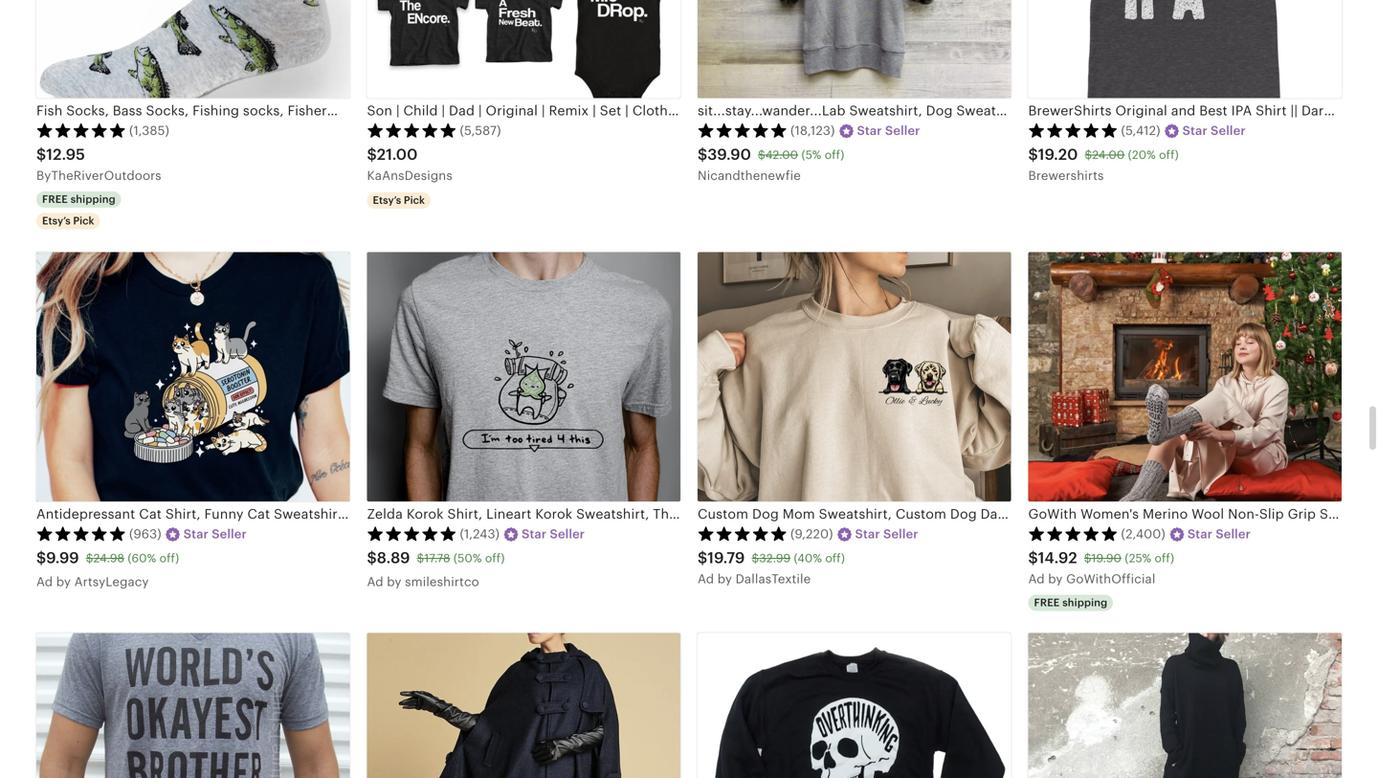 Task type: locate. For each thing, give the bounding box(es) containing it.
seller for 8.89
[[550, 527, 585, 542]]

feet
[[609, 103, 637, 118]]

(25%
[[1125, 552, 1152, 565]]

5 out of 5 stars image down men's
[[367, 122, 457, 138]]

(40%
[[794, 552, 822, 565]]

0 vertical spatial pick
[[404, 195, 425, 207]]

star seller for 39.90
[[857, 124, 921, 138]]

off) inside $ 19.79 $ 32.99 (40% off) a d b y dallastextile
[[826, 552, 845, 565]]

seller right (963)
[[212, 527, 247, 542]]

fishing
[[193, 103, 239, 118], [491, 103, 538, 118]]

1 vertical spatial pick
[[73, 215, 94, 227]]

a left artsylegacy at the bottom
[[36, 575, 45, 589]]

star seller right (9,220)
[[855, 527, 919, 542]]

free shipping
[[1034, 597, 1108, 609]]

gowithofficial
[[1067, 572, 1156, 586]]

0 horizontal spatial socks,
[[66, 103, 109, 118]]

5 out of 5 stars image for 9.99
[[36, 526, 126, 541]]

star right (18,123)
[[857, 124, 882, 138]]

star seller right (1,243)
[[522, 527, 585, 542]]

off)
[[825, 149, 845, 161], [1159, 149, 1179, 161], [159, 552, 179, 565], [485, 552, 505, 565], [826, 552, 845, 565], [1155, 552, 1175, 565]]

seller right (2,400)
[[1216, 527, 1251, 542]]

b down 9.99
[[56, 575, 64, 589]]

b inside $ 14.92 $ 19.90 (25% off) a d b y gowithofficial
[[1049, 572, 1057, 586]]

d down 9.99
[[45, 575, 53, 589]]

star seller right (2,400)
[[1188, 527, 1251, 542]]

5 out of 5 stars image
[[36, 122, 126, 138], [367, 122, 457, 138], [698, 122, 788, 138], [1029, 122, 1119, 138], [36, 526, 126, 541], [367, 526, 457, 541], [698, 526, 788, 541], [1029, 526, 1119, 541]]

off) for 9.99
[[159, 552, 179, 565]]

off) inside $ 14.92 $ 19.90 (25% off) a d b y gowithofficial
[[1155, 552, 1175, 565]]

1 horizontal spatial socks,
[[146, 103, 189, 118]]

seller right (18,123)
[[885, 124, 921, 138]]

fishy
[[572, 103, 605, 118]]

star right (2,400)
[[1188, 527, 1213, 542]]

dallastextile
[[736, 572, 811, 586]]

seller for 39.90
[[885, 124, 921, 138]]

star seller right (18,123)
[[857, 124, 921, 138]]

shipping down gowithofficial
[[1063, 597, 1108, 609]]

1 vertical spatial free
[[1034, 597, 1060, 609]]

son | child | dad | original | remix | set | clothing | match | mini me | shirts | custom | tops and tees | for gift | birthday | unisex image
[[367, 0, 681, 98]]

1 vertical spatial etsy's
[[42, 215, 71, 227]]

d down 8.89
[[375, 575, 384, 589]]

off) right (5%
[[825, 149, 845, 161]]

1 horizontal spatial socks,
[[359, 103, 400, 118]]

d down the 19.79
[[706, 572, 714, 586]]

antidepressant cat shirt, funny cat sweatshirt, cat mom sweater, cat lover gift, cat owner gift, therapist shirt, mental health matter shirt image
[[36, 252, 350, 501]]

star right (1,243)
[[522, 527, 547, 542]]

0 vertical spatial shipping
[[71, 194, 116, 206]]

world's okayest brother - brother t shirt - funny gift for brother- fathers day gift for brother - birthday gift -soft v neck mens tee shirt image
[[36, 634, 350, 778]]

seller right (1,243)
[[550, 527, 585, 542]]

0 horizontal spatial fishing
[[193, 103, 239, 118]]

off) right (25% at the bottom right
[[1155, 552, 1175, 565]]

1 horizontal spatial pick
[[404, 195, 425, 207]]

1 horizontal spatial shipping
[[1063, 597, 1108, 609]]

star right (9,220)
[[855, 527, 881, 542]]

d inside $ 14.92 $ 19.90 (25% off) a d b y gowithofficial
[[1037, 572, 1045, 586]]

star for 19.20
[[1183, 124, 1208, 138]]

1 horizontal spatial fishing
[[491, 103, 538, 118]]

21.00
[[377, 146, 418, 163]]

etsy's
[[373, 195, 401, 207], [42, 215, 71, 227]]

a up free shipping
[[1029, 572, 1037, 586]]

star for 14.92
[[1188, 527, 1213, 542]]

pick down kaansdesigns
[[404, 195, 425, 207]]

off) for 39.90
[[825, 149, 845, 161]]

$ 12.95 bytheriveroutdoors
[[36, 146, 162, 183]]

b inside $ 19.79 $ 32.99 (40% off) a d b y dallastextile
[[718, 572, 726, 586]]

0 horizontal spatial shipping
[[71, 194, 116, 206]]

5 out of 5 stars image up the 19.79
[[698, 526, 788, 541]]

0 vertical spatial etsy's
[[373, 195, 401, 207]]

12.95
[[46, 146, 85, 163]]

star seller for 8.89
[[522, 527, 585, 542]]

a
[[698, 572, 707, 586], [1029, 572, 1037, 586], [36, 575, 45, 589], [367, 575, 376, 589]]

etsy's down bytheriveroutdoors
[[42, 215, 71, 227]]

hooded wool cape coat, autumn winter wool cloak coat, oversized cape coat, plus size wool cape, blue wool poncho cape jacket, xiaolizi 0391 image
[[367, 634, 681, 778]]

socks,
[[66, 103, 109, 118], [146, 103, 189, 118], [444, 103, 487, 118]]

pick
[[404, 195, 425, 207], [73, 215, 94, 227]]

b
[[718, 572, 726, 586], [1049, 572, 1057, 586], [56, 575, 64, 589], [387, 575, 395, 589]]

off) right (20%
[[1159, 149, 1179, 161]]

free down 12.95
[[42, 194, 68, 206]]

star right (5,412)
[[1183, 124, 1208, 138]]

1 vertical spatial shipping
[[1063, 597, 1108, 609]]

5 out of 5 stars image up 39.90
[[698, 122, 788, 138]]

(20%
[[1128, 149, 1156, 161]]

socks, up "(1,385)"
[[146, 103, 189, 118]]

$ inside $ 9.99 $ 24.98 (60% off)
[[86, 552, 93, 565]]

1 fishing from the left
[[193, 103, 239, 118]]

fishing up (5,587)
[[491, 103, 538, 118]]

socks,
[[243, 103, 284, 118], [359, 103, 400, 118]]

star seller right (963)
[[184, 527, 247, 542]]

b down the 19.79
[[718, 572, 726, 586]]

y down 8.89
[[395, 575, 402, 589]]

(963)
[[129, 527, 162, 542]]

socks, up (5,587)
[[444, 103, 487, 118]]

seller
[[885, 124, 921, 138], [1211, 124, 1246, 138], [212, 527, 247, 542], [550, 527, 585, 542], [884, 527, 919, 542], [1216, 527, 1251, 542]]

$ 8.89 $ 17.78 (50% off)
[[367, 549, 505, 567]]

seller for 19.20
[[1211, 124, 1246, 138]]

d
[[706, 572, 714, 586], [1037, 572, 1045, 586], [45, 575, 53, 589], [375, 575, 384, 589]]

free inside free shipping etsy's pick
[[42, 194, 68, 206]]

3 socks, from the left
[[444, 103, 487, 118]]

star seller for 14.92
[[1188, 527, 1251, 542]]

$ inside the $ 8.89 $ 17.78 (50% off)
[[417, 552, 424, 565]]

smileshirtco
[[405, 575, 479, 589]]

socks, right fish
[[66, 103, 109, 118]]

off) inside $ 39.90 $ 42.00 (5% off) nicandthenewfie
[[825, 149, 845, 161]]

5 out of 5 stars image up 9.99
[[36, 526, 126, 541]]

shipping down bytheriveroutdoors
[[71, 194, 116, 206]]

a inside $ 19.79 $ 32.99 (40% off) a d b y dallastextile
[[698, 572, 707, 586]]

gowith women's merino wool non-slip grip socks | thermal warm cozy comfy slipper socks | hospital socks | gift for her | model: 2043 image
[[1029, 252, 1342, 501]]

socks, left fisherman on the top left
[[243, 103, 284, 118]]

shipping for free shipping
[[1063, 597, 1108, 609]]

free down 14.92
[[1034, 597, 1060, 609]]

$ inside $ 12.95 bytheriveroutdoors
[[36, 146, 46, 163]]

seller right (5,412)
[[1211, 124, 1246, 138]]

a down the $ 8.89 $ 17.78 (50% off)
[[367, 575, 376, 589]]

0 horizontal spatial free
[[42, 194, 68, 206]]

seller for 19.79
[[884, 527, 919, 542]]

(5,587)
[[460, 124, 501, 138]]

a inside $ 14.92 $ 19.90 (25% off) a d b y gowithofficial
[[1029, 572, 1037, 586]]

2 horizontal spatial socks,
[[444, 103, 487, 118]]

1 socks, from the left
[[243, 103, 284, 118]]

off) inside the $ 8.89 $ 17.78 (50% off)
[[485, 552, 505, 565]]

b down 14.92
[[1049, 572, 1057, 586]]

2 fishing from the left
[[491, 103, 538, 118]]

(50%
[[454, 552, 482, 565]]

gift,
[[541, 103, 568, 118]]

y
[[726, 572, 732, 586], [1056, 572, 1063, 586], [64, 575, 71, 589], [395, 575, 402, 589]]

plus size maxi dress, knit sweater dress, long maxi dress, winter maxi dress, women dress, elegant dress, black dress, bohemian clothing image
[[1029, 634, 1342, 778]]

d down 14.92
[[1037, 572, 1045, 586]]

pick inside free shipping etsy's pick
[[73, 215, 94, 227]]

y down the 19.79
[[726, 572, 732, 586]]

fishing down fish socks, bass socks, fishing socks, fisherman socks, men's socks, fishing gift, fishy feet image
[[193, 103, 239, 118]]

1 socks, from the left
[[66, 103, 109, 118]]

seller right (9,220)
[[884, 527, 919, 542]]

off) inside $ 19.20 $ 24.00 (20% off) brewershirts
[[1159, 149, 1179, 161]]

$ 9.99 $ 24.98 (60% off)
[[36, 549, 179, 567]]

2 socks, from the left
[[359, 103, 400, 118]]

bass
[[113, 103, 142, 118]]

etsy's down kaansdesigns
[[373, 195, 401, 207]]

19.90
[[1092, 552, 1122, 565]]

$
[[36, 146, 46, 163], [367, 146, 377, 163], [698, 146, 708, 163], [1029, 146, 1039, 163], [758, 149, 766, 161], [1085, 149, 1093, 161], [36, 549, 46, 567], [367, 549, 377, 567], [698, 549, 708, 567], [1029, 549, 1039, 567], [86, 552, 93, 565], [417, 552, 424, 565], [752, 552, 759, 565], [1084, 552, 1092, 565]]

shipping for free shipping etsy's pick
[[71, 194, 116, 206]]

bytheriveroutdoors
[[36, 169, 162, 183]]

5 out of 5 stars image up 19.20
[[1029, 122, 1119, 138]]

0 horizontal spatial etsy's
[[42, 215, 71, 227]]

star right (963)
[[184, 527, 209, 542]]

5 out of 5 stars image for 14.92
[[1029, 526, 1119, 541]]

$ 21.00 kaansdesigns
[[367, 146, 453, 183]]

off) right (40%
[[826, 552, 845, 565]]

off) right (60%
[[159, 552, 179, 565]]

free
[[42, 194, 68, 206], [1034, 597, 1060, 609]]

b down 8.89
[[387, 575, 395, 589]]

seller for 9.99
[[212, 527, 247, 542]]

off) inside $ 9.99 $ 24.98 (60% off)
[[159, 552, 179, 565]]

0 vertical spatial free
[[42, 194, 68, 206]]

shipping inside free shipping etsy's pick
[[71, 194, 116, 206]]

5 out of 5 stars image up 8.89
[[367, 526, 457, 541]]

star seller right (5,412)
[[1183, 124, 1246, 138]]

0 horizontal spatial pick
[[73, 215, 94, 227]]

0 horizontal spatial socks,
[[243, 103, 284, 118]]

5 out of 5 stars image up 14.92
[[1029, 526, 1119, 541]]

star seller
[[857, 124, 921, 138], [1183, 124, 1246, 138], [184, 527, 247, 542], [522, 527, 585, 542], [855, 527, 919, 542], [1188, 527, 1251, 542]]

star
[[857, 124, 882, 138], [1183, 124, 1208, 138], [184, 527, 209, 542], [522, 527, 547, 542], [855, 527, 881, 542], [1188, 527, 1213, 542]]

y down 9.99
[[64, 575, 71, 589]]

1 horizontal spatial free
[[1034, 597, 1060, 609]]

y inside $ 19.79 $ 32.99 (40% off) a d b y dallastextile
[[726, 572, 732, 586]]

off) right (50%
[[485, 552, 505, 565]]

shipping
[[71, 194, 116, 206], [1063, 597, 1108, 609]]

seller for 14.92
[[1216, 527, 1251, 542]]

y down 14.92
[[1056, 572, 1063, 586]]

socks, left men's
[[359, 103, 400, 118]]

pick down bytheriveroutdoors
[[73, 215, 94, 227]]

a left the dallastextile
[[698, 572, 707, 586]]

(9,220)
[[791, 527, 833, 542]]



Task type: vqa. For each thing, say whether or not it's contained in the screenshot.


Task type: describe. For each thing, give the bounding box(es) containing it.
$ 19.20 $ 24.00 (20% off) brewershirts
[[1029, 146, 1179, 183]]

fish
[[36, 103, 63, 118]]

$ 14.92 $ 19.90 (25% off) a d b y gowithofficial
[[1029, 549, 1175, 586]]

star for 9.99
[[184, 527, 209, 542]]

19.79
[[708, 549, 745, 567]]

star seller for 19.79
[[855, 527, 919, 542]]

star seller for 9.99
[[184, 527, 247, 542]]

(1,385)
[[129, 124, 169, 138]]

9.99
[[46, 549, 79, 567]]

a d b y smileshirtco
[[367, 575, 479, 589]]

(18,123)
[[791, 124, 835, 138]]

fisherman
[[288, 103, 355, 118]]

brewershirts original and best ipa shirt || dark heather grey bloodtype is ipa+ for homebrewer or beer lover image
[[1029, 0, 1342, 98]]

off) for 19.20
[[1159, 149, 1179, 161]]

32.99
[[759, 552, 791, 565]]

1 horizontal spatial etsy's
[[373, 195, 401, 207]]

(60%
[[128, 552, 156, 565]]

men's
[[404, 103, 441, 118]]

artsylegacy
[[74, 575, 149, 589]]

custom dog mom sweatshirt, custom dog dad sweatshirt, personalized dog sweatshirt, dog lovers sweatshirt, gift for mom, father's day gift image
[[698, 252, 1011, 501]]

fish socks, bass socks, fishing socks, fisherman socks, men's socks, fishing gift, fishy feet
[[36, 103, 637, 118]]

42.00
[[766, 149, 799, 161]]

39.90
[[708, 146, 752, 163]]

off) for 14.92
[[1155, 552, 1175, 565]]

off) for 19.79
[[826, 552, 845, 565]]

(5,412)
[[1122, 124, 1161, 138]]

nicandthenewfie
[[698, 169, 801, 183]]

etsy's inside free shipping etsy's pick
[[42, 215, 71, 227]]

$ inside $ 21.00 kaansdesigns
[[367, 146, 377, 163]]

fish socks, bass socks, fishing socks, fisherman socks, men's socks, fishing gift, fishy feet image
[[36, 0, 350, 98]]

star for 8.89
[[522, 527, 547, 542]]

kaansdesigns
[[367, 169, 453, 183]]

24.00
[[1093, 149, 1125, 161]]

5 out of 5 stars image up 12.95
[[36, 122, 126, 138]]

free shipping etsy's pick
[[42, 194, 116, 227]]

off) for 8.89
[[485, 552, 505, 565]]

5 out of 5 stars image for 39.90
[[698, 122, 788, 138]]

2 socks, from the left
[[146, 103, 189, 118]]

$ 19.79 $ 32.99 (40% off) a d b y dallastextile
[[698, 549, 845, 586]]

24.98
[[93, 552, 124, 565]]

(5%
[[802, 149, 822, 161]]

zelda korok shirt, lineart korok sweatshirt, the legend of zelda, hyrule shirt, gamer shirt, tears of the kingdom, hylia shirt, unisex image
[[367, 252, 681, 501]]

star seller for 19.20
[[1183, 124, 1246, 138]]

17.78
[[424, 552, 450, 565]]

overthinking sweatshirt. anxiety skull sweatshirt. mental health crewneck. the original image
[[698, 634, 1011, 778]]

d inside $ 19.79 $ 32.99 (40% off) a d b y dallastextile
[[706, 572, 714, 586]]

etsy's pick
[[373, 195, 425, 207]]

19.20
[[1039, 146, 1078, 163]]

y inside $ 14.92 $ 19.90 (25% off) a d b y gowithofficial
[[1056, 572, 1063, 586]]

5 out of 5 stars image for 19.79
[[698, 526, 788, 541]]

$ 39.90 $ 42.00 (5% off) nicandthenewfie
[[698, 146, 845, 183]]

5 out of 5 stars image for 8.89
[[367, 526, 457, 541]]

a d b y artsylegacy
[[36, 575, 149, 589]]

(2,400)
[[1122, 527, 1166, 542]]

star for 39.90
[[857, 124, 882, 138]]

5 out of 5 stars image for 19.20
[[1029, 122, 1119, 138]]

14.92
[[1039, 549, 1078, 567]]

star for 19.79
[[855, 527, 881, 542]]

free for free shipping etsy's pick
[[42, 194, 68, 206]]

free for free shipping
[[1034, 597, 1060, 609]]

(1,243)
[[460, 527, 500, 542]]

brewershirts
[[1029, 169, 1104, 183]]

sit...stay...wander...lab sweatshirt, dog sweater, labrador retriever shirt, black lab, cozy sweatshirt, gift for a dog walker image
[[698, 0, 1011, 98]]

8.89
[[377, 549, 410, 567]]



